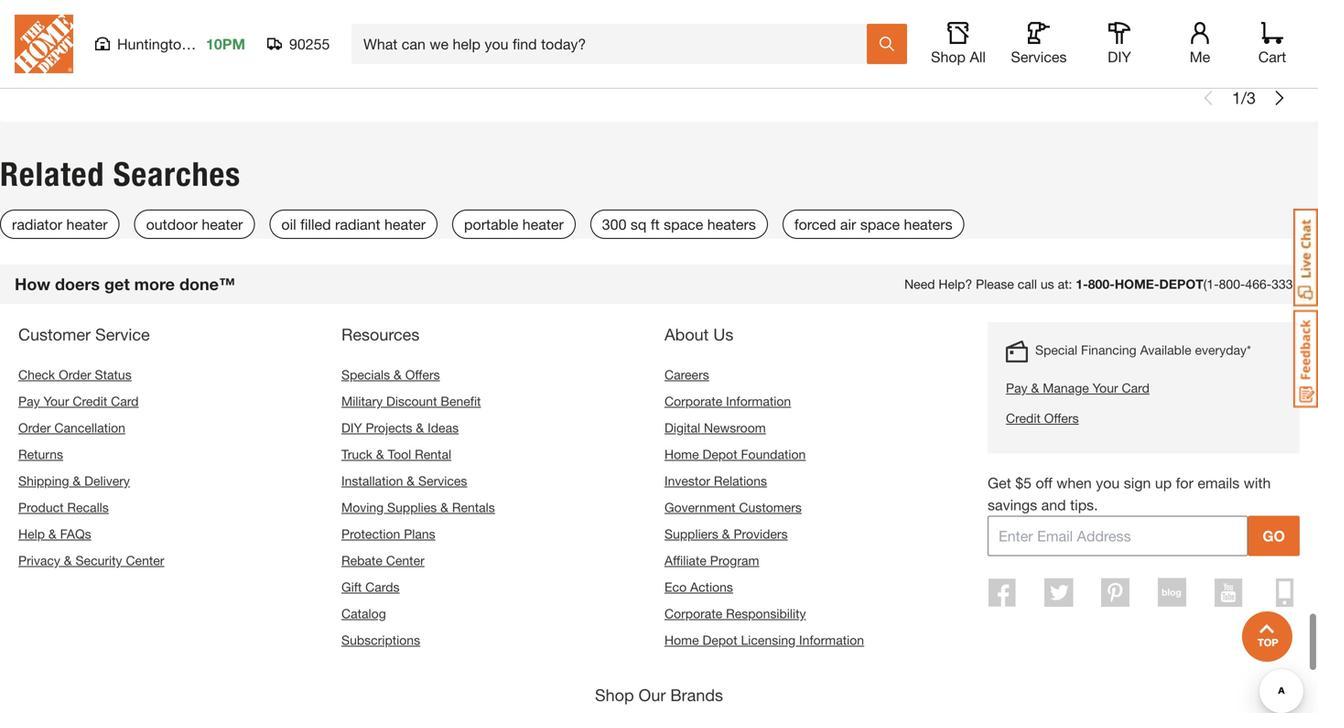 Task type: locate. For each thing, give the bounding box(es) containing it.
2 space from the left
[[861, 216, 900, 233]]

1 horizontal spatial heaters
[[904, 216, 953, 233]]

depot up investor relations 'link'
[[703, 447, 738, 462]]

pay & manage your card
[[1007, 381, 1150, 396]]

brands
[[671, 685, 724, 705]]

tips.
[[1071, 496, 1099, 514]]

heater inside "link"
[[202, 216, 243, 233]]

pay your credit card
[[18, 394, 139, 409]]

home depot licensing information
[[665, 633, 865, 648]]

suppliers & providers link
[[665, 527, 788, 542]]

2 home from the top
[[665, 633, 699, 648]]

available
[[1141, 342, 1192, 358]]

installation & services link
[[342, 473, 467, 489]]

(
[[756, 25, 758, 37], [107, 34, 110, 46], [323, 34, 326, 46], [539, 34, 542, 46]]

order
[[59, 367, 91, 382], [18, 420, 51, 435]]

1 horizontal spatial 800-
[[1220, 277, 1246, 292]]

services right all
[[1012, 48, 1067, 65]]

0 vertical spatial corporate
[[665, 394, 723, 409]]

home depot licensing information link
[[665, 633, 865, 648]]

when
[[1057, 474, 1092, 492]]

1 horizontal spatial shop
[[931, 48, 966, 65]]

specials & offers
[[342, 367, 440, 382]]

home for home depot licensing information
[[665, 633, 699, 648]]

heater right radiator
[[66, 216, 108, 233]]

800- right depot
[[1220, 277, 1246, 292]]

0 vertical spatial order
[[59, 367, 91, 382]]

outdoor heater link
[[134, 210, 255, 239]]

pay
[[1007, 381, 1028, 396], [18, 394, 40, 409]]

800- right at:
[[1089, 277, 1115, 292]]

huntington
[[117, 35, 190, 53]]

1 horizontal spatial order
[[59, 367, 91, 382]]

next slide image
[[1273, 91, 1288, 105]]

pay for pay your credit card
[[18, 394, 40, 409]]

2516
[[542, 34, 564, 46]]

10pm
[[206, 35, 245, 53]]

(1-
[[1204, 277, 1220, 292]]

gift cards link
[[342, 580, 400, 595]]

our
[[639, 685, 666, 705]]

home-
[[1115, 277, 1160, 292]]

emails
[[1198, 474, 1240, 492]]

shop our brands
[[595, 685, 724, 705]]

information
[[726, 394, 791, 409], [800, 633, 865, 648]]

0 vertical spatial offers
[[405, 367, 440, 382]]

space right air
[[861, 216, 900, 233]]

your down the financing
[[1093, 381, 1119, 396]]

shop all
[[931, 48, 986, 65]]

1 horizontal spatial card
[[1122, 381, 1150, 396]]

subscriptions
[[342, 633, 420, 648]]

diy up truck
[[342, 420, 362, 435]]

customers
[[739, 500, 802, 515]]

card inside "pay & manage your card" link
[[1122, 381, 1150, 396]]

space right ft
[[664, 216, 704, 233]]

services down the rental
[[419, 473, 467, 489]]

card up the credit offers link
[[1122, 381, 1150, 396]]

1 horizontal spatial )
[[564, 34, 567, 46]]

eco actions
[[665, 580, 734, 595]]

0 vertical spatial information
[[726, 394, 791, 409]]

faqs
[[60, 527, 91, 542]]

cart link
[[1253, 22, 1293, 66]]

1 horizontal spatial center
[[386, 553, 425, 568]]

get $5 off when you sign up for emails with savings and tips.
[[988, 474, 1272, 514]]

outdoor
[[146, 216, 198, 233]]

1 vertical spatial diy
[[342, 420, 362, 435]]

( for 130
[[107, 34, 110, 46]]

1 vertical spatial order
[[18, 420, 51, 435]]

corporate down careers at the bottom of page
[[665, 394, 723, 409]]

shop left all
[[931, 48, 966, 65]]

& for specials & offers
[[394, 367, 402, 382]]

& for help & faqs
[[48, 527, 57, 542]]

benefit
[[441, 394, 481, 409]]

& left ideas
[[416, 420, 424, 435]]

0 horizontal spatial heaters
[[708, 216, 756, 233]]

1 vertical spatial shop
[[595, 685, 634, 705]]

outdoor heater
[[146, 216, 243, 233]]

offers up discount on the bottom left of page
[[405, 367, 440, 382]]

1 horizontal spatial information
[[800, 633, 865, 648]]

diy for diy projects & ideas
[[342, 420, 362, 435]]

1 vertical spatial credit
[[1007, 411, 1041, 426]]

credit offers
[[1007, 411, 1079, 426]]

ideas
[[428, 420, 459, 435]]

careers
[[665, 367, 710, 382]]

oil filled radiant heater
[[282, 216, 426, 233]]

0 vertical spatial credit
[[73, 394, 107, 409]]

1 vertical spatial home
[[665, 633, 699, 648]]

service
[[95, 325, 150, 344]]

forced air space heaters
[[795, 216, 953, 233]]

call
[[1018, 277, 1038, 292]]

Enter Email Address text field
[[988, 516, 1249, 556]]

0 horizontal spatial your
[[43, 394, 69, 409]]

information right licensing
[[800, 633, 865, 648]]

heater right the portable
[[523, 216, 564, 233]]

diy inside button
[[1108, 48, 1132, 65]]

0 horizontal spatial card
[[111, 394, 139, 409]]

corporate for corporate responsibility
[[665, 606, 723, 621]]

projects
[[366, 420, 413, 435]]

0 vertical spatial shop
[[931, 48, 966, 65]]

home down digital
[[665, 447, 699, 462]]

shop left our
[[595, 685, 634, 705]]

you
[[1096, 474, 1120, 492]]

depot down corporate responsibility
[[703, 633, 738, 648]]

services button
[[1010, 22, 1069, 66]]

1 heater from the left
[[66, 216, 108, 233]]

1 800- from the left
[[1089, 277, 1115, 292]]

4 heater from the left
[[523, 216, 564, 233]]

filled
[[301, 216, 331, 233]]

diy
[[1108, 48, 1132, 65], [342, 420, 362, 435]]

diy for diy
[[1108, 48, 1132, 65]]

gift cards
[[342, 580, 400, 595]]

What can we help you find today? search field
[[364, 25, 866, 63]]

1 vertical spatial services
[[419, 473, 467, 489]]

center right security
[[126, 553, 164, 568]]

0 horizontal spatial shop
[[595, 685, 634, 705]]

order up pay your credit card
[[59, 367, 91, 382]]

protection plans
[[342, 527, 436, 542]]

1 corporate from the top
[[665, 394, 723, 409]]

0 horizontal spatial order
[[18, 420, 51, 435]]

your
[[1093, 381, 1119, 396], [43, 394, 69, 409]]

& up recalls
[[73, 473, 81, 489]]

& left manage
[[1032, 381, 1040, 396]]

2 heater from the left
[[202, 216, 243, 233]]

your up 'order cancellation' link
[[43, 394, 69, 409]]

shipping
[[18, 473, 69, 489]]

investor relations
[[665, 473, 767, 489]]

shop all button
[[930, 22, 988, 66]]

2 heaters from the left
[[904, 216, 953, 233]]

0 vertical spatial diy
[[1108, 48, 1132, 65]]

( for 2762
[[323, 34, 326, 46]]

0 vertical spatial depot
[[703, 447, 738, 462]]

card down status
[[111, 394, 139, 409]]

diy projects & ideas
[[342, 420, 459, 435]]

0 horizontal spatial diy
[[342, 420, 362, 435]]

/
[[1242, 88, 1247, 108]]

1 vertical spatial information
[[800, 633, 865, 648]]

supplies
[[387, 500, 437, 515]]

pay up 'credit offers'
[[1007, 381, 1028, 396]]

manage
[[1043, 381, 1090, 396]]

oil
[[282, 216, 296, 233]]

& for pay & manage your card
[[1032, 381, 1040, 396]]

home for home depot foundation
[[665, 447, 699, 462]]

the home depot logo image
[[15, 15, 73, 73]]

heaters right ft
[[708, 216, 756, 233]]

licensing
[[741, 633, 796, 648]]

radiator heater
[[12, 216, 108, 233]]

rebate
[[342, 553, 383, 568]]

diy left 'me'
[[1108, 48, 1132, 65]]

rental
[[415, 447, 452, 462]]

corporate down eco actions
[[665, 606, 723, 621]]

0 horizontal spatial )
[[126, 34, 129, 46]]

0 horizontal spatial information
[[726, 394, 791, 409]]

& up supplies
[[407, 473, 415, 489]]

1 horizontal spatial services
[[1012, 48, 1067, 65]]

credit up cancellation
[[73, 394, 107, 409]]

shop inside shop all button
[[931, 48, 966, 65]]

privacy & security center link
[[18, 553, 164, 568]]

everyday*
[[1196, 342, 1252, 358]]

portable heater
[[464, 216, 564, 233]]

credit down pay & manage your card
[[1007, 411, 1041, 426]]

cards
[[366, 580, 400, 595]]

1 depot from the top
[[703, 447, 738, 462]]

military discount benefit link
[[342, 394, 481, 409]]

( for 29348
[[756, 25, 758, 37]]

information up newsroom
[[726, 394, 791, 409]]

corporate information link
[[665, 394, 791, 409]]

depot
[[703, 447, 738, 462], [703, 633, 738, 648]]

heater for outdoor heater
[[202, 216, 243, 233]]

1 horizontal spatial space
[[861, 216, 900, 233]]

actions
[[691, 580, 734, 595]]

0 horizontal spatial services
[[419, 473, 467, 489]]

check order status link
[[18, 367, 132, 382]]

center down plans
[[386, 553, 425, 568]]

& down government customers
[[722, 527, 730, 542]]

0 horizontal spatial center
[[126, 553, 164, 568]]

privacy
[[18, 553, 60, 568]]

1 space from the left
[[664, 216, 704, 233]]

2 corporate from the top
[[665, 606, 723, 621]]

1 vertical spatial depot
[[703, 633, 738, 648]]

0 vertical spatial services
[[1012, 48, 1067, 65]]

heater right radiant
[[385, 216, 426, 233]]

0 horizontal spatial 800-
[[1089, 277, 1115, 292]]

2 depot from the top
[[703, 633, 738, 648]]

live chat image
[[1294, 209, 1319, 307]]

0 horizontal spatial space
[[664, 216, 704, 233]]

& down faqs
[[64, 553, 72, 568]]

& for truck & tool rental
[[376, 447, 384, 462]]

1 horizontal spatial pay
[[1007, 381, 1028, 396]]

1 home from the top
[[665, 447, 699, 462]]

( 130 )
[[107, 34, 129, 46]]

resources
[[342, 325, 420, 344]]

home down eco
[[665, 633, 699, 648]]

0 horizontal spatial pay
[[18, 394, 40, 409]]

& up military discount benefit "link"
[[394, 367, 402, 382]]

2 horizontal spatial )
[[786, 25, 788, 37]]

1 center from the left
[[126, 553, 164, 568]]

pay down the check
[[18, 394, 40, 409]]

) for ( 2516 )
[[564, 34, 567, 46]]

corporate
[[665, 394, 723, 409], [665, 606, 723, 621]]

related searches
[[0, 154, 241, 194]]

heaters up need
[[904, 216, 953, 233]]

offers down manage
[[1045, 411, 1079, 426]]

& for installation & services
[[407, 473, 415, 489]]

1 horizontal spatial diy
[[1108, 48, 1132, 65]]

portable
[[464, 216, 519, 233]]

us
[[714, 325, 734, 344]]

and
[[1042, 496, 1067, 514]]

heater right outdoor
[[202, 216, 243, 233]]

1 vertical spatial corporate
[[665, 606, 723, 621]]

tool
[[388, 447, 411, 462]]

& right help at the left of page
[[48, 527, 57, 542]]

2 center from the left
[[386, 553, 425, 568]]

& left tool
[[376, 447, 384, 462]]

order up returns link
[[18, 420, 51, 435]]

1 horizontal spatial offers
[[1045, 411, 1079, 426]]

0 vertical spatial home
[[665, 447, 699, 462]]

program
[[710, 553, 760, 568]]

catalog link
[[342, 606, 386, 621]]

oil filled radiant heater link
[[270, 210, 438, 239]]



Task type: describe. For each thing, give the bounding box(es) containing it.
eco actions link
[[665, 580, 734, 595]]

up
[[1156, 474, 1172, 492]]

& left rentals on the left of page
[[441, 500, 449, 515]]

1 vertical spatial offers
[[1045, 411, 1079, 426]]

services inside button
[[1012, 48, 1067, 65]]

2762
[[326, 34, 348, 46]]

0 horizontal spatial credit
[[73, 394, 107, 409]]

foundation
[[741, 447, 806, 462]]

help & faqs
[[18, 527, 91, 542]]

depot for foundation
[[703, 447, 738, 462]]

need
[[905, 277, 936, 292]]

sign
[[1124, 474, 1152, 492]]

rebate center
[[342, 553, 425, 568]]

product recalls link
[[18, 500, 109, 515]]

protection
[[342, 527, 401, 542]]

home depot foundation
[[665, 447, 806, 462]]

protection plans link
[[342, 527, 436, 542]]

customer
[[18, 325, 91, 344]]

radiator heater link
[[0, 210, 120, 239]]

pay for pay & manage your card
[[1007, 381, 1028, 396]]

relations
[[714, 473, 767, 489]]

suppliers
[[665, 527, 719, 542]]

how
[[15, 274, 50, 294]]

delivery
[[84, 473, 130, 489]]

corporate responsibility
[[665, 606, 806, 621]]

returns
[[18, 447, 63, 462]]

depot for licensing
[[703, 633, 738, 648]]

) for ( 130 )
[[126, 34, 129, 46]]

about us
[[665, 325, 734, 344]]

catalog
[[342, 606, 386, 621]]

shipping & delivery link
[[18, 473, 130, 489]]

rebate center link
[[342, 553, 425, 568]]

( 29348 )
[[756, 25, 788, 37]]

shipping & delivery
[[18, 473, 130, 489]]

product recalls
[[18, 500, 109, 515]]

( 2516 )
[[539, 34, 567, 46]]

at:
[[1058, 277, 1073, 292]]

3
[[1247, 88, 1257, 108]]

please
[[976, 277, 1015, 292]]

1 / 3
[[1233, 88, 1257, 108]]

with
[[1244, 474, 1272, 492]]

home depot on twitter image
[[1045, 578, 1074, 608]]

( 2762
[[323, 34, 348, 46]]

help
[[18, 527, 45, 542]]

1 heaters from the left
[[708, 216, 756, 233]]

get
[[988, 474, 1012, 492]]

related
[[0, 154, 105, 194]]

affiliate program link
[[665, 553, 760, 568]]

diy projects & ideas link
[[342, 420, 459, 435]]

discount
[[386, 394, 437, 409]]

2 800- from the left
[[1220, 277, 1246, 292]]

feedback link image
[[1294, 310, 1319, 408]]

subscriptions link
[[342, 633, 420, 648]]

cart
[[1259, 48, 1287, 65]]

shop for shop our brands
[[595, 685, 634, 705]]

me button
[[1171, 22, 1230, 66]]

130
[[110, 34, 126, 46]]

shop for shop all
[[931, 48, 966, 65]]

home depot blog image
[[1158, 578, 1187, 608]]

installation
[[342, 473, 403, 489]]

home depot mobile apps image
[[1277, 578, 1295, 608]]

returns link
[[18, 447, 63, 462]]

home depot on pinterest image
[[1102, 578, 1130, 608]]

go
[[1263, 527, 1286, 545]]

done™
[[179, 274, 235, 294]]

heater for portable heater
[[523, 216, 564, 233]]

huntington park
[[117, 35, 224, 53]]

& for shipping & delivery
[[73, 473, 81, 489]]

1 horizontal spatial credit
[[1007, 411, 1041, 426]]

park
[[194, 35, 224, 53]]

space inside 'link'
[[861, 216, 900, 233]]

suppliers & providers
[[665, 527, 788, 542]]

off
[[1036, 474, 1053, 492]]

special financing available everyday*
[[1036, 342, 1252, 358]]

90255
[[289, 35, 330, 53]]

depot
[[1160, 277, 1204, 292]]

heaters inside 'link'
[[904, 216, 953, 233]]

doers
[[55, 274, 100, 294]]

this is the first slide image
[[1202, 91, 1216, 105]]

) for ( 29348 )
[[786, 25, 788, 37]]

3337)
[[1272, 277, 1304, 292]]

portable heater link
[[452, 210, 576, 239]]

moving
[[342, 500, 384, 515]]

ft
[[651, 216, 660, 233]]

( for 2516
[[539, 34, 542, 46]]

home depot on facebook image
[[989, 578, 1017, 608]]

government customers link
[[665, 500, 802, 515]]

home depot on youtube image
[[1215, 578, 1244, 608]]

corporate responsibility link
[[665, 606, 806, 621]]

1 horizontal spatial your
[[1093, 381, 1119, 396]]

more
[[134, 274, 175, 294]]

0 horizontal spatial offers
[[405, 367, 440, 382]]

29348
[[758, 25, 786, 37]]

3 heater from the left
[[385, 216, 426, 233]]

need help? please call us at: 1-800-home-depot (1-800-466-3337)
[[905, 277, 1304, 292]]

specials
[[342, 367, 390, 382]]

corporate for corporate information
[[665, 394, 723, 409]]

investor
[[665, 473, 711, 489]]

rentals
[[452, 500, 495, 515]]

heater for radiator heater
[[66, 216, 108, 233]]

responsibility
[[726, 606, 806, 621]]

check
[[18, 367, 55, 382]]

careers link
[[665, 367, 710, 382]]

& for suppliers & providers
[[722, 527, 730, 542]]

& for privacy & security center
[[64, 553, 72, 568]]



Task type: vqa. For each thing, say whether or not it's contained in the screenshot.
"Diy" associated with DIY Projects & Ideas
yes



